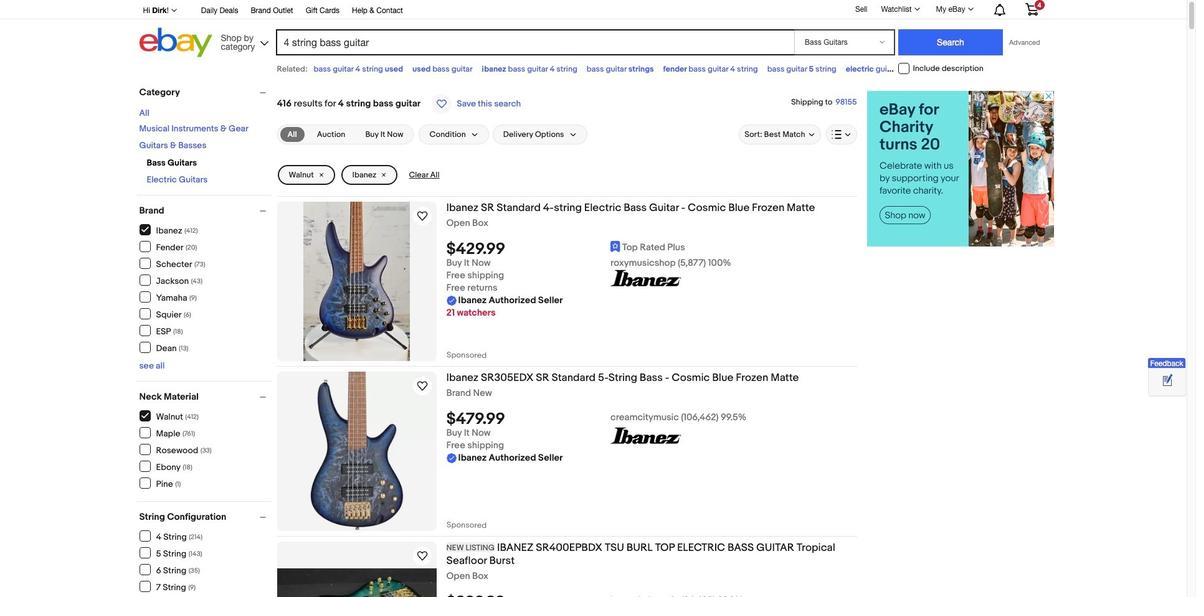 Task type: describe. For each thing, give the bounding box(es) containing it.
ibanez sr standard 4-string electric bass guitar - cosmic blue frozen matte image
[[304, 202, 410, 361]]

2 ibanez authorized seller text field from the top
[[447, 453, 563, 465]]

ibanez sr400epbdx tsu burl top electric bass guitar tropical seafloor burst image
[[277, 569, 437, 598]]

watchlist image
[[915, 7, 920, 11]]

account navigation
[[136, 0, 1048, 19]]

heading for watch ibanez sr400epbdx tsu burl top electric bass guitar tropical seafloor burst icon
[[447, 542, 836, 568]]

save this search 4 string bass guitar search image
[[432, 94, 452, 114]]

watch ibanez sr305edx sr standard 5-string bass - cosmic blue frozen matte image
[[415, 379, 430, 394]]



Task type: vqa. For each thing, say whether or not it's contained in the screenshot.
"banner"
yes



Task type: locate. For each thing, give the bounding box(es) containing it.
main content
[[277, 81, 857, 598]]

top rated plus image
[[611, 241, 621, 253]]

1 vertical spatial ibanez authorized seller text field
[[447, 453, 563, 465]]

0 vertical spatial heading
[[447, 202, 815, 214]]

visit creamcitymusic ebay store! image
[[611, 428, 682, 453]]

heading for watch ibanez sr standard 4-string electric bass guitar - cosmic blue frozen matte image
[[447, 202, 815, 214]]

1 vertical spatial heading
[[447, 372, 799, 385]]

None text field
[[436, 349, 487, 390]]

All selected text field
[[288, 129, 297, 140]]

heading
[[447, 202, 815, 214], [447, 372, 799, 385], [447, 542, 836, 568]]

None submit
[[899, 29, 1003, 55]]

watch ibanez sr standard 4-string electric bass guitar - cosmic blue frozen matte image
[[415, 209, 430, 224]]

0 vertical spatial ibanez authorized seller text field
[[447, 295, 563, 307]]

heading for watch ibanez sr305edx sr standard 5-string bass - cosmic blue frozen matte image
[[447, 372, 799, 385]]

visit roxymusicshop ebay store! image
[[611, 270, 682, 295]]

advertisement element
[[867, 91, 1054, 247]]

2 heading from the top
[[447, 372, 799, 385]]

1 heading from the top
[[447, 202, 815, 214]]

2 vertical spatial heading
[[447, 542, 836, 568]]

Search for anything text field
[[278, 31, 792, 54]]

banner
[[136, 0, 1048, 60]]

listing options selector. list view selected. image
[[832, 130, 852, 140]]

None text field
[[436, 519, 487, 560]]

watch ibanez sr400epbdx tsu burl top electric bass guitar tropical seafloor burst image
[[415, 549, 430, 564]]

1 ibanez authorized seller text field from the top
[[447, 295, 563, 307]]

3 heading from the top
[[447, 542, 836, 568]]

my ebay image
[[968, 7, 974, 11]]

Ibanez Authorized Seller text field
[[447, 295, 563, 307], [447, 453, 563, 465]]

ibanez sr305edx sr standard 5-string bass - cosmic blue frozen matte image
[[277, 372, 437, 532]]



